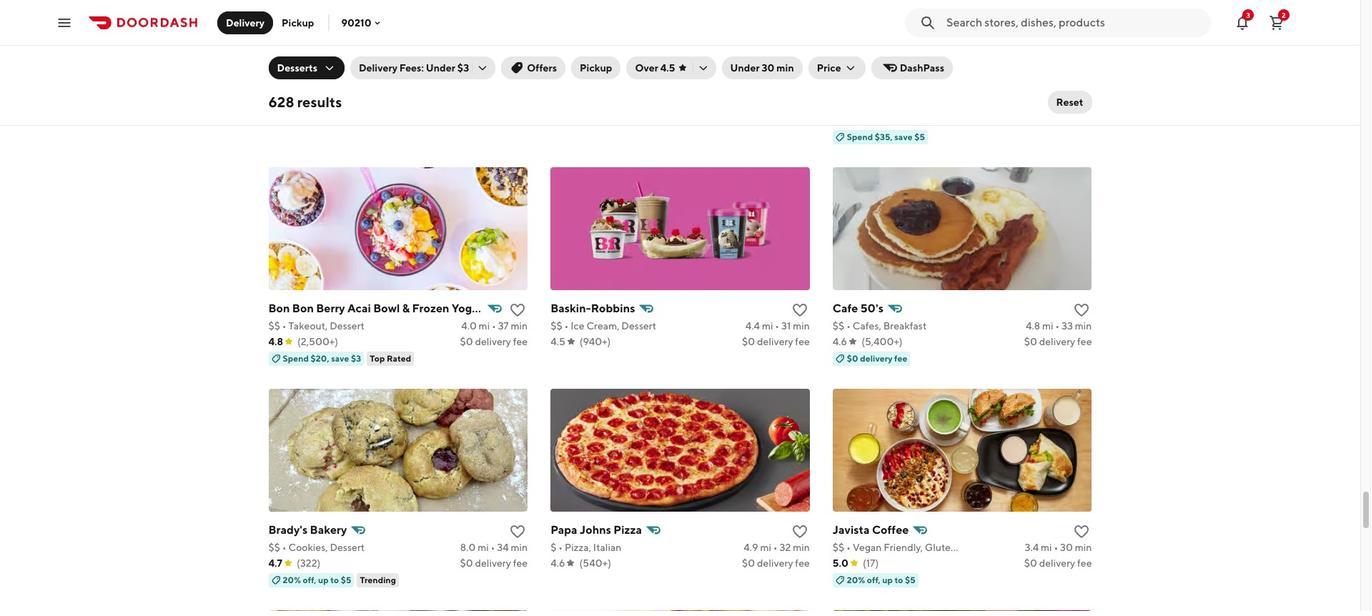 Task type: describe. For each thing, give the bounding box(es) containing it.
$​0 delivery fee for javista coffee
[[1025, 558, 1092, 569]]

baskin-
[[551, 302, 591, 315]]

burgers,
[[289, 98, 326, 110]]

1 bon from the left
[[269, 302, 290, 315]]

4.6 for papa johns pizza
[[551, 558, 565, 569]]

delivery for (322)
[[475, 558, 511, 569]]

gluten-
[[925, 542, 961, 553]]

4.8 left '33'
[[1026, 320, 1041, 332]]

cream,
[[587, 320, 620, 332]]

Store search: begin typing to search for stores available on DoorDash text field
[[947, 15, 1203, 30]]

delivery for (5,400+)
[[1040, 336, 1076, 347]]

4.8 mi • 33 min
[[1026, 320, 1092, 332]]

delivery for (346)
[[757, 114, 794, 126]]

• left 32
[[774, 542, 778, 553]]

fee for (940+)
[[796, 336, 810, 347]]

2
[[1282, 10, 1287, 19]]

• left takeout,
[[282, 320, 287, 332]]

all day baby
[[551, 80, 618, 93]]

delivery fees: under $3
[[359, 62, 469, 74]]

4.4 mi • 31 min
[[746, 320, 810, 332]]

2 button
[[1263, 8, 1292, 37]]

papa johns pizza
[[551, 523, 642, 537]]

32
[[780, 542, 791, 553]]

hamburger
[[269, 80, 329, 93]]

spend $35, save $5
[[847, 131, 925, 142]]

trejo's
[[833, 80, 868, 93]]

$​0 for papa johns pizza
[[742, 558, 755, 569]]

• left 34 on the bottom
[[491, 542, 495, 553]]

takeout,
[[289, 320, 328, 332]]

desserts button
[[269, 57, 345, 79]]

3 items, open order cart image
[[1269, 14, 1286, 31]]

over 4.5
[[635, 62, 676, 74]]

delivery button
[[217, 11, 273, 34]]

4.4
[[746, 320, 760, 332]]

over
[[635, 62, 659, 74]]

(1,400+)
[[297, 114, 336, 126]]

brady's
[[269, 523, 308, 537]]

$5 down $$ • vegan friendly, gluten-free
[[905, 575, 916, 586]]

day
[[568, 80, 589, 93]]

& inside 'trejo's coffee & donuts 4.2 mi • 31 min'
[[909, 80, 917, 93]]

reset
[[1057, 97, 1084, 108]]

price
[[817, 62, 842, 74]]

fee for (540+)
[[796, 558, 810, 569]]

cookies,
[[289, 542, 328, 553]]

fee for (346)
[[796, 114, 810, 126]]

(336)
[[862, 114, 886, 126]]

• down brady's at the left
[[282, 542, 287, 553]]

min for baskin-robbins
[[793, 320, 810, 332]]

1 vertical spatial 31
[[782, 320, 791, 332]]

3
[[1247, 10, 1251, 19]]

top
[[370, 353, 385, 364]]

$0
[[847, 353, 859, 364]]

• left ice
[[565, 320, 569, 332]]

$3 for delivery fees: under $3
[[458, 62, 469, 74]]

(322)
[[297, 558, 321, 569]]

donuts
[[919, 80, 958, 93]]

$​0 for bon bon berry acai bowl & frozen yogurt
[[460, 336, 473, 347]]

• up the 5.0 in the bottom right of the page
[[847, 542, 851, 553]]

50's
[[861, 302, 884, 315]]

$$ • cookies, dessert
[[269, 542, 365, 553]]

1 horizontal spatial pickup button
[[572, 57, 621, 79]]

4.9 mi • 32 min
[[744, 542, 810, 553]]

ice
[[571, 320, 585, 332]]

$ • pizza, italian
[[551, 542, 622, 553]]

4.8 for (346)
[[551, 114, 566, 126]]

trejo's coffee & donuts 4.2 mi • 31 min
[[833, 80, 1092, 110]]

under 30 min button
[[722, 57, 803, 79]]

fee for (336)
[[1078, 114, 1092, 126]]

pickup for top pickup button
[[282, 17, 314, 28]]

hamburger habit $$ • burgers, american
[[269, 80, 372, 110]]

spend $20, save $3
[[283, 353, 361, 364]]

price button
[[809, 57, 866, 79]]

$3 for spend $20, save $3
[[351, 353, 361, 364]]

habit
[[332, 80, 362, 93]]

bon bon berry acai bowl & frozen yogurt
[[269, 302, 488, 315]]

click to add this store to your saved list image for cafe 50's
[[1074, 302, 1091, 319]]

papa
[[551, 523, 578, 537]]

628
[[269, 94, 294, 110]]

628 results
[[269, 94, 342, 110]]

mi for javista coffee
[[1041, 542, 1053, 553]]

$​0 delivery fee for cafe 50's
[[1025, 336, 1092, 347]]

fee for (2,500+)
[[513, 336, 528, 347]]

bakery
[[310, 523, 347, 537]]

results
[[297, 94, 342, 110]]

(2,500+)
[[298, 336, 338, 347]]

$$ for baskin-robbins
[[551, 320, 563, 332]]

mi inside 'trejo's coffee & donuts 4.2 mi • 31 min'
[[1045, 98, 1056, 110]]

• inside 'trejo's coffee & donuts 4.2 mi • 31 min'
[[1058, 98, 1062, 110]]

friendly,
[[884, 542, 923, 553]]

all
[[551, 80, 565, 93]]

pizza
[[614, 523, 642, 537]]

coffee for javista
[[873, 523, 909, 537]]

vegan
[[853, 542, 882, 553]]

31 inside 'trejo's coffee & donuts 4.2 mi • 31 min'
[[1064, 98, 1074, 110]]

$​0 delivery fee for papa johns pizza
[[742, 558, 810, 569]]

javista coffee
[[833, 523, 909, 537]]

(17)
[[863, 558, 879, 569]]

pizza,
[[565, 542, 591, 553]]

$​0 for brady's bakery
[[460, 558, 473, 569]]

(346)
[[580, 114, 605, 126]]

34
[[497, 542, 509, 553]]

berry
[[316, 302, 345, 315]]

delivery for delivery fees: under $3
[[359, 62, 398, 74]]

click to add this store to your saved list image for papa johns pizza
[[792, 523, 809, 540]]

fee for (17)
[[1078, 558, 1092, 569]]

1 vertical spatial 4.5
[[551, 336, 566, 347]]

under inside button
[[731, 62, 760, 74]]

$​0 for baskin-robbins
[[742, 336, 755, 347]]

fee for (5,400+)
[[1078, 336, 1092, 347]]

3.4 mi • 30 min
[[1025, 542, 1092, 553]]

$$ • vegan friendly, gluten-free
[[833, 542, 982, 553]]

offers
[[527, 62, 557, 74]]

min for javista coffee
[[1076, 542, 1092, 553]]

(540+)
[[580, 558, 611, 569]]

click to add this store to your saved list image for brady's bakery
[[509, 523, 527, 540]]

2 20% off, up to $5 from the left
[[847, 575, 916, 586]]

johns
[[580, 523, 612, 537]]

brady's bakery
[[269, 523, 347, 537]]

notification bell image
[[1234, 14, 1252, 31]]

$​0 delivery fee for baskin-robbins
[[742, 336, 810, 347]]

$$ for javista coffee
[[833, 542, 845, 553]]

min for bon bon berry acai bowl & frozen yogurt
[[511, 320, 528, 332]]

90210 button
[[341, 17, 383, 28]]

2 20% from the left
[[847, 575, 866, 586]]

baby
[[591, 80, 618, 93]]



Task type: locate. For each thing, give the bounding box(es) containing it.
breakfast
[[884, 320, 927, 332]]

$​0 delivery fee
[[460, 114, 528, 126], [742, 114, 810, 126], [1025, 114, 1092, 126], [460, 336, 528, 347], [742, 336, 810, 347], [1025, 336, 1092, 347], [460, 558, 528, 569], [742, 558, 810, 569], [1025, 558, 1092, 569]]

1 vertical spatial $3
[[351, 353, 361, 364]]

click to add this store to your saved list image up 8.0 mi • 34 min
[[509, 523, 527, 540]]

0 vertical spatial &
[[909, 80, 917, 93]]

bon
[[269, 302, 290, 315], [292, 302, 314, 315]]

•
[[282, 98, 287, 110], [1058, 98, 1062, 110], [282, 320, 287, 332], [492, 320, 496, 332], [565, 320, 569, 332], [776, 320, 780, 332], [847, 320, 851, 332], [1056, 320, 1060, 332], [282, 542, 287, 553], [491, 542, 495, 553], [559, 542, 563, 553], [774, 542, 778, 553], [847, 542, 851, 553], [1055, 542, 1059, 553]]

fee down "(5,400+)"
[[895, 353, 908, 364]]

min right 4.2
[[1076, 98, 1092, 110]]

$$ for bon bon berry acai bowl & frozen yogurt
[[269, 320, 280, 332]]

1 off, from the left
[[303, 575, 316, 586]]

• right 4.4
[[776, 320, 780, 332]]

0 horizontal spatial pickup
[[282, 17, 314, 28]]

coffee down dashpass button
[[870, 80, 907, 93]]

delivery down 4.9 mi • 32 min
[[757, 558, 794, 569]]

4.6 down 628
[[269, 114, 283, 126]]

1 vertical spatial spend
[[283, 353, 309, 364]]

delivery for delivery
[[226, 17, 265, 28]]

mi right the 3.4
[[1041, 542, 1053, 553]]

delivery inside delivery button
[[226, 17, 265, 28]]

delivery down 4.8 mi • 33 min
[[1040, 336, 1076, 347]]

0 horizontal spatial 31
[[782, 320, 791, 332]]

robbins
[[591, 302, 635, 315]]

2 horizontal spatial 4.6
[[833, 336, 848, 347]]

$
[[551, 542, 557, 553]]

click to add this store to your saved list image for javista coffee
[[1074, 523, 1091, 540]]

1 horizontal spatial off,
[[867, 575, 881, 586]]

20% off, up to $5
[[283, 575, 351, 586], [847, 575, 916, 586]]

$5
[[915, 131, 925, 142], [341, 575, 351, 586], [905, 575, 916, 586]]

0 vertical spatial pickup button
[[273, 11, 323, 34]]

4.0
[[461, 320, 477, 332]]

click to add this store to your saved list image for bon bon berry acai bowl & frozen yogurt
[[509, 302, 527, 319]]

mi for baskin-robbins
[[762, 320, 774, 332]]

4.8
[[551, 114, 566, 126], [833, 114, 848, 126], [1026, 320, 1041, 332], [269, 336, 283, 347]]

$​0 delivery fee for bon bon berry acai bowl & frozen yogurt
[[460, 336, 528, 347]]

delivery
[[475, 114, 511, 126], [757, 114, 794, 126], [1040, 114, 1076, 126], [475, 336, 511, 347], [757, 336, 794, 347], [1040, 336, 1076, 347], [861, 353, 893, 364], [475, 558, 511, 569], [757, 558, 794, 569], [1040, 558, 1076, 569]]

(940+)
[[580, 336, 611, 347]]

$$ for brady's bakery
[[269, 542, 280, 553]]

30
[[762, 62, 775, 74], [1061, 542, 1074, 553]]

click to add this store to your saved list image down the store search: begin typing to search for stores available on doordash text field
[[1074, 80, 1091, 97]]

2 under from the left
[[731, 62, 760, 74]]

min for cafe 50's
[[1076, 320, 1092, 332]]

1 horizontal spatial delivery
[[359, 62, 398, 74]]

delivery down 3.4 mi • 30 min
[[1040, 558, 1076, 569]]

open menu image
[[56, 14, 73, 31]]

1 vertical spatial 30
[[1061, 542, 1074, 553]]

0 horizontal spatial delivery
[[226, 17, 265, 28]]

• down hamburger
[[282, 98, 287, 110]]

save for $3
[[331, 353, 349, 364]]

click to add this store to your saved list image up 4.8 mi • 33 min
[[1074, 302, 1091, 319]]

acai
[[348, 302, 371, 315]]

4.8 down all
[[551, 114, 566, 126]]

0 horizontal spatial 30
[[762, 62, 775, 74]]

min
[[777, 62, 794, 74], [1076, 98, 1092, 110], [511, 320, 528, 332], [793, 320, 810, 332], [1076, 320, 1092, 332], [511, 542, 528, 553], [793, 542, 810, 553], [1076, 542, 1092, 553]]

0 vertical spatial $3
[[458, 62, 469, 74]]

33
[[1062, 320, 1074, 332]]

delivery for (17)
[[1040, 558, 1076, 569]]

1 horizontal spatial click to add this store to your saved list image
[[1074, 302, 1091, 319]]

• right 4.2
[[1058, 98, 1062, 110]]

1 horizontal spatial pickup
[[580, 62, 613, 74]]

$3
[[458, 62, 469, 74], [351, 353, 361, 364]]

0 horizontal spatial to
[[331, 575, 339, 586]]

to down 'friendly,' in the bottom of the page
[[895, 575, 904, 586]]

mi right 4.2
[[1045, 98, 1056, 110]]

2 bon from the left
[[292, 302, 314, 315]]

fee down the price button
[[796, 114, 810, 126]]

$5 left trending
[[341, 575, 351, 586]]

4.5 inside button
[[661, 62, 676, 74]]

90210
[[341, 17, 372, 28]]

0 horizontal spatial 4.6
[[269, 114, 283, 126]]

$​0 delivery fee for brady's bakery
[[460, 558, 528, 569]]

fee down reset in the top right of the page
[[1078, 114, 1092, 126]]

trending
[[360, 575, 396, 586]]

4.2
[[1029, 98, 1043, 110]]

delivery for (336)
[[1040, 114, 1076, 126]]

$$ up the 5.0 in the bottom right of the page
[[833, 542, 845, 553]]

spend for spend $35, save $5
[[847, 131, 873, 142]]

click to add this store to your saved list image
[[1074, 80, 1091, 97], [509, 302, 527, 319], [792, 302, 809, 319], [792, 523, 809, 540], [1074, 523, 1091, 540]]

2 vertical spatial 4.6
[[551, 558, 565, 569]]

pickup up the desserts
[[282, 17, 314, 28]]

1 vertical spatial coffee
[[873, 523, 909, 537]]

0 horizontal spatial bon
[[269, 302, 290, 315]]

0 horizontal spatial off,
[[303, 575, 316, 586]]

off,
[[303, 575, 316, 586], [867, 575, 881, 586]]

cafe
[[833, 302, 859, 315]]

$3 left top
[[351, 353, 361, 364]]

dashpass button
[[872, 57, 953, 79]]

4.9
[[744, 542, 759, 553]]

20% off, up to $5 down (322)
[[283, 575, 351, 586]]

$$
[[269, 98, 280, 110], [269, 320, 280, 332], [551, 320, 563, 332], [833, 320, 845, 332], [269, 542, 280, 553], [833, 542, 845, 553]]

$$ • takeout, dessert
[[269, 320, 365, 332]]

pickup button up baby
[[572, 57, 621, 79]]

1 to from the left
[[331, 575, 339, 586]]

baskin-robbins
[[551, 302, 635, 315]]

min for brady's bakery
[[511, 542, 528, 553]]

$$ left ice
[[551, 320, 563, 332]]

spend for spend $20, save $3
[[283, 353, 309, 364]]

2 up from the left
[[883, 575, 893, 586]]

$​0 for javista coffee
[[1025, 558, 1038, 569]]

reset button
[[1048, 91, 1092, 114]]

1 vertical spatial delivery
[[359, 62, 398, 74]]

4.6 for cafe 50's
[[833, 336, 848, 347]]

fee down 4.9 mi • 32 min
[[796, 558, 810, 569]]

delivery for (2,500+)
[[475, 336, 511, 347]]

0 horizontal spatial click to add this store to your saved list image
[[509, 523, 527, 540]]

off, down (322)
[[303, 575, 316, 586]]

4.8 for (2,500+)
[[269, 336, 283, 347]]

• down cafe
[[847, 320, 851, 332]]

delivery down 4.0 mi • 37 min
[[475, 336, 511, 347]]

• right $ in the left bottom of the page
[[559, 542, 563, 553]]

31 right 4.2
[[1064, 98, 1074, 110]]

30 left price
[[762, 62, 775, 74]]

1 vertical spatial &
[[402, 302, 410, 315]]

$$ left takeout,
[[269, 320, 280, 332]]

dashpass
[[900, 62, 945, 74]]

mi
[[1045, 98, 1056, 110], [479, 320, 490, 332], [762, 320, 774, 332], [1043, 320, 1054, 332], [478, 542, 489, 553], [761, 542, 772, 553], [1041, 542, 1053, 553]]

off, down (17)
[[867, 575, 881, 586]]

delivery for (540+)
[[757, 558, 794, 569]]

fee down 3.4 mi • 30 min
[[1078, 558, 1092, 569]]

8.0 mi • 34 min
[[460, 542, 528, 553]]

4.6 up "$0"
[[833, 336, 848, 347]]

1 horizontal spatial up
[[883, 575, 893, 586]]

0 horizontal spatial 20%
[[283, 575, 301, 586]]

$$ down cafe
[[833, 320, 845, 332]]

cafes,
[[853, 320, 882, 332]]

& right bowl
[[402, 302, 410, 315]]

1 20% from the left
[[283, 575, 301, 586]]

dessert down robbins
[[622, 320, 657, 332]]

30 inside button
[[762, 62, 775, 74]]

• left '33'
[[1056, 320, 1060, 332]]

pickup
[[282, 17, 314, 28], [580, 62, 613, 74]]

0 horizontal spatial save
[[331, 353, 349, 364]]

up down (322)
[[318, 575, 329, 586]]

pickup button up the desserts
[[273, 11, 323, 34]]

1 under from the left
[[426, 62, 456, 74]]

min right the 3.4
[[1076, 542, 1092, 553]]

yogurt
[[452, 302, 488, 315]]

dessert for bakery
[[330, 542, 365, 553]]

0 horizontal spatial 20% off, up to $5
[[283, 575, 351, 586]]

dessert down 'bakery'
[[330, 542, 365, 553]]

37
[[498, 320, 509, 332]]

bowl
[[373, 302, 400, 315]]

click to add this store to your saved list image for baskin-robbins
[[792, 302, 809, 319]]

$$ down hamburger
[[269, 98, 280, 110]]

$​0 delivery fee down 4.8 mi • 33 min
[[1025, 336, 1092, 347]]

click to add this store to your saved list image up 4.0 mi • 37 min
[[509, 302, 527, 319]]

4.0 mi • 37 min
[[461, 320, 528, 332]]

$​0 delivery fee down under 30 min
[[742, 114, 810, 126]]

4.6 down $ in the left bottom of the page
[[551, 558, 565, 569]]

mi right 8.0
[[478, 542, 489, 553]]

$​0 delivery fee down 8.0 mi • 34 min
[[460, 558, 528, 569]]

20% down (322)
[[283, 575, 301, 586]]

4.5 right over
[[661, 62, 676, 74]]

1 20% off, up to $5 from the left
[[283, 575, 351, 586]]

mi for papa johns pizza
[[761, 542, 772, 553]]

mi right 4.4
[[762, 320, 774, 332]]

$$ inside hamburger habit $$ • burgers, american
[[269, 98, 280, 110]]

mi for bon bon berry acai bowl & frozen yogurt
[[479, 320, 490, 332]]

0 vertical spatial spend
[[847, 131, 873, 142]]

$$ • ice cream, dessert
[[551, 320, 657, 332]]

delivery for (940+)
[[757, 336, 794, 347]]

fee for (1,400+)
[[513, 114, 528, 126]]

0 vertical spatial 4.5
[[661, 62, 676, 74]]

1 horizontal spatial 20% off, up to $5
[[847, 575, 916, 586]]

$​0 delivery fee down reset in the top right of the page
[[1025, 114, 1092, 126]]

under 30 min
[[731, 62, 794, 74]]

offers button
[[502, 57, 566, 79]]

31
[[1064, 98, 1074, 110], [782, 320, 791, 332]]

3.4
[[1025, 542, 1039, 553]]

4.8 left (2,500+)
[[269, 336, 283, 347]]

up
[[318, 575, 329, 586], [883, 575, 893, 586]]

mi right 4.0
[[479, 320, 490, 332]]

fees:
[[400, 62, 424, 74]]

min right 37
[[511, 320, 528, 332]]

coffee up 'friendly,' in the bottom of the page
[[873, 523, 909, 537]]

up down 'friendly,' in the bottom of the page
[[883, 575, 893, 586]]

20% down (17)
[[847, 575, 866, 586]]

0 vertical spatial 30
[[762, 62, 775, 74]]

delivery for (1,400+)
[[475, 114, 511, 126]]

4.5 down baskin-
[[551, 336, 566, 347]]

0 vertical spatial coffee
[[870, 80, 907, 93]]

4.6
[[269, 114, 283, 126], [833, 336, 848, 347], [551, 558, 565, 569]]

$0 delivery fee
[[847, 353, 908, 364]]

30 right the 3.4
[[1061, 542, 1074, 553]]

2 off, from the left
[[867, 575, 881, 586]]

0 horizontal spatial $3
[[351, 353, 361, 364]]

dessert down acai at the left
[[330, 320, 365, 332]]

0 vertical spatial save
[[895, 131, 913, 142]]

desserts
[[277, 62, 318, 74]]

1 horizontal spatial 4.6
[[551, 558, 565, 569]]

0 horizontal spatial pickup button
[[273, 11, 323, 34]]

5.0
[[833, 558, 849, 569]]

coffee inside 'trejo's coffee & donuts 4.2 mi • 31 min'
[[870, 80, 907, 93]]

2 to from the left
[[895, 575, 904, 586]]

mi for brady's bakery
[[478, 542, 489, 553]]

$​0 for cafe 50's
[[1025, 336, 1038, 347]]

0 horizontal spatial 4.5
[[551, 336, 566, 347]]

1 horizontal spatial 31
[[1064, 98, 1074, 110]]

1 horizontal spatial spend
[[847, 131, 873, 142]]

$​0 delivery fee down 4.0 mi • 37 min
[[460, 336, 528, 347]]

1 vertical spatial save
[[331, 353, 349, 364]]

spend left $20, on the bottom left of the page
[[283, 353, 309, 364]]

click to add this store to your saved list image up 4.4 mi • 31 min
[[792, 302, 809, 319]]

save for $5
[[895, 131, 913, 142]]

$20,
[[311, 353, 329, 364]]

javista
[[833, 523, 870, 537]]

over 4.5 button
[[627, 57, 716, 79]]

0 vertical spatial click to add this store to your saved list image
[[1074, 302, 1091, 319]]

1 up from the left
[[318, 575, 329, 586]]

delivery down "(5,400+)"
[[861, 353, 893, 364]]

fee for (322)
[[513, 558, 528, 569]]

$5 right "$35,"
[[915, 131, 925, 142]]

1 horizontal spatial 4.5
[[661, 62, 676, 74]]

rated
[[387, 353, 411, 364]]

coffee for trejo's
[[870, 80, 907, 93]]

1 horizontal spatial bon
[[292, 302, 314, 315]]

delivery down 8.0 mi • 34 min
[[475, 558, 511, 569]]

fee down 4.4 mi • 31 min
[[796, 336, 810, 347]]

(5,400+)
[[862, 336, 903, 347]]

8.0
[[460, 542, 476, 553]]

mi for cafe 50's
[[1043, 320, 1054, 332]]

min inside 'trejo's coffee & donuts 4.2 mi • 31 min'
[[1076, 98, 1092, 110]]

delivery down offers button
[[475, 114, 511, 126]]

cafe 50's
[[833, 302, 884, 315]]

1 horizontal spatial 20%
[[847, 575, 866, 586]]

4.8 for (336)
[[833, 114, 848, 126]]

1 horizontal spatial under
[[731, 62, 760, 74]]

$3 right "fees:"
[[458, 62, 469, 74]]

american
[[328, 98, 372, 110]]

fee down offers button
[[513, 114, 528, 126]]

$$ for cafe 50's
[[833, 320, 845, 332]]

0 vertical spatial 4.6
[[269, 114, 283, 126]]

1 horizontal spatial 30
[[1061, 542, 1074, 553]]

0 horizontal spatial under
[[426, 62, 456, 74]]

delivery
[[226, 17, 265, 28], [359, 62, 398, 74]]

4.7
[[269, 558, 283, 569]]

1 horizontal spatial $3
[[458, 62, 469, 74]]

1 horizontal spatial &
[[909, 80, 917, 93]]

0 vertical spatial 31
[[1064, 98, 1074, 110]]

$$ • cafes, breakfast
[[833, 320, 927, 332]]

31 right 4.4
[[782, 320, 791, 332]]

0 horizontal spatial spend
[[283, 353, 309, 364]]

1 vertical spatial pickup
[[580, 62, 613, 74]]

dessert for bon
[[330, 320, 365, 332]]

1 horizontal spatial save
[[895, 131, 913, 142]]

0 vertical spatial delivery
[[226, 17, 265, 28]]

$$ up 4.7
[[269, 542, 280, 553]]

• inside hamburger habit $$ • burgers, american
[[282, 98, 287, 110]]

0 horizontal spatial up
[[318, 575, 329, 586]]

min right 34 on the bottom
[[511, 542, 528, 553]]

to
[[331, 575, 339, 586], [895, 575, 904, 586]]

0 horizontal spatial &
[[402, 302, 410, 315]]

click to add this store to your saved list image
[[1074, 302, 1091, 319], [509, 523, 527, 540]]

click to add this store to your saved list image up 4.9 mi • 32 min
[[792, 523, 809, 540]]

min right 32
[[793, 542, 810, 553]]

min inside under 30 min button
[[777, 62, 794, 74]]

$​0 delivery fee down offers button
[[460, 114, 528, 126]]

0 vertical spatial pickup
[[282, 17, 314, 28]]

click to add this store to your saved list image up 3.4 mi • 30 min
[[1074, 523, 1091, 540]]

italian
[[593, 542, 622, 553]]

$​0 delivery fee down 4.9 mi • 32 min
[[742, 558, 810, 569]]

min for papa johns pizza
[[793, 542, 810, 553]]

mi left '33'
[[1043, 320, 1054, 332]]

delivery down 4.4 mi • 31 min
[[757, 336, 794, 347]]

1 vertical spatial 4.6
[[833, 336, 848, 347]]

$35,
[[875, 131, 893, 142]]

top rated
[[370, 353, 411, 364]]

to down $$ • cookies, dessert
[[331, 575, 339, 586]]

• left 37
[[492, 320, 496, 332]]

1 horizontal spatial to
[[895, 575, 904, 586]]

save
[[895, 131, 913, 142], [331, 353, 349, 364]]

1 vertical spatial pickup button
[[572, 57, 621, 79]]

• right the 3.4
[[1055, 542, 1059, 553]]

fee down 4.8 mi • 33 min
[[1078, 336, 1092, 347]]

pickup for right pickup button
[[580, 62, 613, 74]]

1 vertical spatial click to add this store to your saved list image
[[509, 523, 527, 540]]

coffee
[[870, 80, 907, 93], [873, 523, 909, 537]]

spend down (336) on the right of the page
[[847, 131, 873, 142]]

$​0
[[460, 114, 473, 126], [742, 114, 755, 126], [1025, 114, 1038, 126], [460, 336, 473, 347], [742, 336, 755, 347], [1025, 336, 1038, 347], [460, 558, 473, 569], [742, 558, 755, 569], [1025, 558, 1038, 569]]

fee
[[513, 114, 528, 126], [796, 114, 810, 126], [1078, 114, 1092, 126], [513, 336, 528, 347], [796, 336, 810, 347], [1078, 336, 1092, 347], [895, 353, 908, 364], [513, 558, 528, 569], [796, 558, 810, 569], [1078, 558, 1092, 569]]

fee down 4.0 mi • 37 min
[[513, 336, 528, 347]]

& down dashpass button
[[909, 80, 917, 93]]



Task type: vqa. For each thing, say whether or not it's contained in the screenshot.
3rd Delete recent search result image from the top
no



